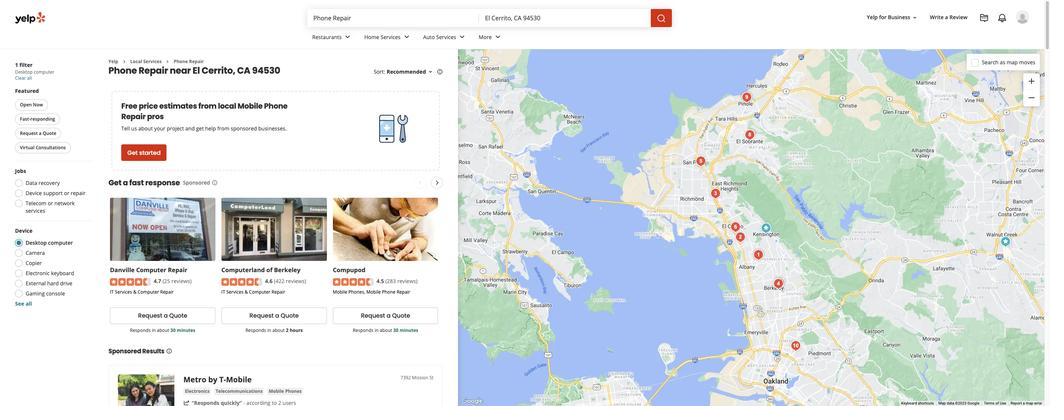 Task type: describe. For each thing, give the bounding box(es) containing it.
4.7 (25 reviews)
[[154, 278, 192, 285]]

1 vertical spatial computer
[[48, 240, 73, 247]]

near
[[170, 65, 191, 77]]

report a map error
[[1011, 402, 1043, 406]]

estimates
[[159, 101, 197, 112]]

open now
[[20, 102, 43, 108]]

computerland of berkeley image
[[772, 275, 787, 290]]

request for compupod
[[361, 312, 385, 321]]

us
[[131, 125, 137, 132]]

more link
[[473, 27, 509, 49]]

Near text field
[[485, 14, 645, 22]]

camera
[[26, 250, 45, 257]]

computer inside 1 filter desktop computer clear all
[[34, 69, 54, 75]]

0 vertical spatial from
[[198, 101, 217, 112]]

map data ©2023 google
[[939, 402, 980, 406]]

project
[[167, 125, 184, 132]]

virtual consultations
[[20, 145, 66, 151]]

16 chevron right v2 image for phone repair
[[165, 59, 171, 65]]

24 chevron down v2 image for restaurants
[[343, 33, 352, 42]]

now
[[33, 102, 43, 108]]

map for error
[[1026, 402, 1034, 406]]

cci computer jam image
[[998, 235, 1013, 250]]

sponsored for sponsored
[[183, 180, 210, 187]]

1 vertical spatial from
[[217, 125, 229, 132]]

24 chevron down v2 image for more
[[494, 33, 503, 42]]

see all
[[15, 301, 32, 308]]

copier
[[26, 260, 42, 267]]

quote inside featured group
[[43, 130, 56, 137]]

metro by t-mobile link
[[184, 375, 252, 385]]

services right local
[[143, 58, 162, 65]]

report a map error link
[[1011, 402, 1043, 406]]

search image
[[657, 14, 666, 23]]

or inside telecom or network services
[[48, 200, 53, 207]]

open
[[20, 102, 32, 108]]

a for request a quote button underneath fast-responding button
[[39, 130, 42, 137]]

zoom in image
[[1028, 77, 1037, 86]]

virtual
[[20, 145, 35, 151]]

16 chevron right v2 image for local services
[[121, 59, 127, 65]]

computer up 4.7
[[136, 267, 166, 275]]

hard
[[47, 280, 59, 288]]

mobile phones, mobile phone repair
[[333, 289, 410, 296]]

get a fast response
[[109, 178, 180, 189]]

data
[[947, 402, 955, 406]]

see
[[15, 301, 24, 308]]

results
[[142, 348, 164, 356]]

projects image
[[980, 14, 989, 23]]

& for computerland
[[245, 289, 248, 296]]

telecommunications button
[[214, 388, 264, 396]]

(422
[[274, 278, 285, 285]]

tyler b. image
[[1016, 10, 1030, 24]]

map region
[[407, 19, 1051, 407]]

all inside 1 filter desktop computer clear all
[[27, 75, 32, 81]]

3r tek image
[[733, 230, 748, 245]]

it for danville computer repair
[[110, 289, 114, 296]]

computerland of berkeley link
[[222, 267, 301, 275]]

2
[[286, 328, 289, 334]]

gaming console
[[26, 291, 65, 298]]

Find text field
[[314, 14, 473, 22]]

map for moves
[[1007, 59, 1018, 66]]

moves
[[1020, 59, 1036, 66]]

map
[[939, 402, 946, 406]]

yelp link
[[109, 58, 118, 65]]

a right 'report' at the bottom of the page
[[1023, 402, 1025, 406]]

report
[[1011, 402, 1022, 406]]

response
[[145, 178, 180, 189]]

services inside the 'auto services' link
[[436, 33, 456, 41]]

of for terms
[[996, 402, 999, 406]]

free price estimates from local mobile phone repair pros image
[[375, 110, 412, 147]]

a for compupod's request a quote button
[[387, 312, 391, 321]]

(283
[[386, 278, 396, 285]]

mobile phones button
[[267, 388, 303, 396]]

4.6 star rating image
[[222, 279, 262, 286]]

local
[[130, 58, 142, 65]]

auto services link
[[417, 27, 473, 49]]

hours
[[290, 328, 303, 334]]

responds in about 2 hours
[[246, 328, 303, 334]]

pros
[[147, 112, 164, 122]]

mission
[[412, 375, 428, 382]]

sponsored results
[[109, 348, 164, 356]]

responds in about 30 minutes for compupod
[[353, 328, 418, 334]]

phone repair near el cerrito, ca 94530
[[109, 65, 280, 77]]

4.6
[[265, 278, 273, 285]]

compupod
[[333, 267, 366, 275]]

jobs
[[15, 168, 26, 175]]

16 chevron down v2 image for yelp for business
[[912, 15, 918, 21]]

recovery
[[39, 180, 60, 187]]

external
[[26, 280, 46, 288]]

about inside free price estimates from local mobile phone repair pros tell us about your project and get help from sponsored businesses.
[[138, 125, 153, 132]]

request a quote button for compupod
[[333, 308, 438, 325]]

request for computerland of berkeley
[[250, 312, 274, 321]]

started
[[139, 149, 161, 157]]

business categories element
[[306, 27, 1030, 49]]

data recovery
[[26, 180, 60, 187]]

repair inside free price estimates from local mobile phone repair pros tell us about your project and get help from sponsored businesses.
[[121, 112, 146, 122]]

reviews) for repair
[[172, 278, 192, 285]]

a for the write a review link
[[946, 14, 949, 21]]

business
[[888, 14, 911, 21]]

fast-responding button
[[15, 114, 60, 125]]

3 responds from the left
[[353, 328, 374, 334]]

in for computer
[[152, 328, 156, 334]]

auto
[[423, 33, 435, 41]]

home
[[364, 33, 379, 41]]

(25
[[163, 278, 170, 285]]

google
[[968, 402, 980, 406]]

request a quote button for computerland of berkeley
[[222, 308, 327, 325]]

virtual consultations button
[[15, 142, 71, 154]]

search as map moves
[[982, 59, 1036, 66]]

fast-
[[20, 116, 30, 122]]

metro by t-mobile
[[184, 375, 252, 385]]

94530
[[252, 65, 280, 77]]

responds for danville
[[130, 328, 151, 334]]

sort:
[[374, 68, 385, 76]]

of for computerland
[[267, 267, 273, 275]]

mobile up telecommunications
[[226, 375, 252, 385]]

responds for computerland
[[246, 328, 266, 334]]

danville computer repair link
[[110, 267, 188, 275]]

request a quote for compupod
[[361, 312, 410, 321]]

gaming
[[26, 291, 45, 298]]

responding
[[30, 116, 55, 122]]

mobile phones link
[[267, 388, 303, 396]]

services down 4.6 star rating image
[[226, 289, 244, 296]]

fast-responding
[[20, 116, 55, 122]]

phone down (283
[[382, 289, 396, 296]]

keyboard shortcuts button
[[902, 402, 934, 407]]

get started button
[[121, 145, 167, 161]]

shortcuts
[[918, 402, 934, 406]]

nerd crossing image
[[743, 128, 758, 143]]

phone inside free price estimates from local mobile phone repair pros tell us about your project and get help from sponsored businesses.
[[264, 101, 288, 112]]

request for danville computer repair
[[138, 312, 162, 321]]

24 chevron down v2 image for auto services
[[458, 33, 467, 42]]

3 reviews) from the left
[[398, 278, 418, 285]]

keyboard shortcuts
[[902, 402, 934, 406]]

data
[[26, 180, 37, 187]]

a for danville computer repair's request a quote button
[[164, 312, 168, 321]]

restaurants
[[312, 33, 342, 41]]



Task type: vqa. For each thing, say whether or not it's contained in the screenshot.
middle HVAC
no



Task type: locate. For each thing, give the bounding box(es) containing it.
4.7 star rating image
[[110, 279, 151, 286]]

ca
[[237, 65, 250, 77]]

google image
[[460, 397, 485, 407]]

1 vertical spatial map
[[1026, 402, 1034, 406]]

yelp for yelp for business
[[867, 14, 878, 21]]

filter
[[19, 61, 33, 69]]

quote for computerland of berkeley
[[281, 312, 299, 321]]

1 horizontal spatial &
[[245, 289, 248, 296]]

1 horizontal spatial yelp
[[867, 14, 878, 21]]

get for get a fast response
[[109, 178, 122, 189]]

computer for computerland
[[249, 289, 271, 296]]

a down fast-responding button
[[39, 130, 42, 137]]

2 option group from the top
[[13, 228, 93, 308]]

device for device
[[15, 228, 33, 235]]

3 in from the left
[[375, 328, 379, 334]]

0 vertical spatial 16 chevron down v2 image
[[912, 15, 918, 21]]

reviews) for berkeley
[[286, 278, 306, 285]]

request a quote inside featured group
[[20, 130, 56, 137]]

a right write
[[946, 14, 949, 21]]

0 horizontal spatial sponsored
[[109, 348, 141, 356]]

1 horizontal spatial reviews)
[[286, 278, 306, 285]]

group
[[1024, 73, 1040, 107]]

1 minutes from the left
[[177, 328, 196, 334]]

quote up consultations
[[43, 130, 56, 137]]

0 horizontal spatial yelp
[[109, 58, 118, 65]]

1 horizontal spatial it
[[222, 289, 225, 296]]

1 vertical spatial of
[[996, 402, 999, 406]]

1 horizontal spatial responds
[[246, 328, 266, 334]]

more
[[479, 33, 492, 41]]

computer right clear all link
[[34, 69, 54, 75]]

mobile kangaroo - apple authorized image
[[772, 276, 787, 291]]

keyboard
[[51, 270, 74, 277]]

featured group
[[14, 87, 93, 155]]

or up network at the left
[[64, 190, 69, 197]]

telecommunications link
[[214, 388, 264, 396]]

0 horizontal spatial responds in about 30 minutes
[[130, 328, 196, 334]]

0 horizontal spatial none field
[[314, 14, 473, 22]]

2 30 from the left
[[393, 328, 399, 334]]

danville computer repair
[[110, 267, 188, 275]]

computer for danville
[[138, 289, 159, 296]]

help
[[205, 125, 216, 132]]

from right help
[[217, 125, 229, 132]]

mobile down '4.5'
[[367, 289, 381, 296]]

16 info v2 image right results on the left bottom of the page
[[166, 349, 172, 355]]

2 none field from the left
[[485, 14, 645, 22]]

electronic keyboard
[[26, 270, 74, 277]]

quote for compupod
[[392, 312, 410, 321]]

metro by t-mobile image
[[118, 375, 174, 407]]

request a quote down fast-responding button
[[20, 130, 56, 137]]

4.6 (422 reviews)
[[265, 278, 306, 285]]

terms
[[984, 402, 995, 406]]

2 24 chevron down v2 image from the left
[[494, 33, 503, 42]]

your
[[154, 125, 165, 132]]

sponsored
[[183, 180, 210, 187], [109, 348, 141, 356]]

price
[[139, 101, 158, 112]]

user actions element
[[861, 9, 1040, 56]]

1 vertical spatial 16 chevron down v2 image
[[428, 69, 434, 75]]

phone up free
[[109, 65, 137, 77]]

next image
[[433, 179, 442, 188]]

map right as
[[1007, 59, 1018, 66]]

0 horizontal spatial &
[[133, 289, 137, 296]]

of
[[267, 267, 273, 275], [996, 402, 999, 406]]

from left the local on the top left of page
[[198, 101, 217, 112]]

yelp for yelp link in the left of the page
[[109, 58, 118, 65]]

1 & from the left
[[133, 289, 137, 296]]

sponsored left 16 info v2 image
[[183, 180, 210, 187]]

sponsored for sponsored results
[[109, 348, 141, 356]]

0 horizontal spatial 24 chevron down v2 image
[[458, 33, 467, 42]]

quote up 2
[[281, 312, 299, 321]]

2 horizontal spatial responds
[[353, 328, 374, 334]]

quote down 4.5 (283 reviews)
[[392, 312, 410, 321]]

drive
[[60, 280, 72, 288]]

option group containing device
[[13, 228, 93, 308]]

1 horizontal spatial map
[[1026, 402, 1034, 406]]

16 chevron down v2 image right business
[[912, 15, 918, 21]]

0 vertical spatial all
[[27, 75, 32, 81]]

1 option group from the top
[[13, 168, 93, 215]]

request a quote button down (25
[[110, 308, 215, 325]]

map left error
[[1026, 402, 1034, 406]]

telecom or network services
[[26, 200, 75, 215]]

1 horizontal spatial none field
[[485, 14, 645, 22]]

0 vertical spatial desktop
[[15, 69, 33, 75]]

0 horizontal spatial it services & computer repair
[[110, 289, 174, 296]]

0 horizontal spatial in
[[152, 328, 156, 334]]

& for danville
[[133, 289, 137, 296]]

1 responds from the left
[[130, 328, 151, 334]]

insta fix phone repair image
[[728, 220, 743, 235]]

telecom
[[26, 200, 46, 207]]

quote for danville computer repair
[[169, 312, 187, 321]]

1 vertical spatial desktop
[[26, 240, 47, 247]]

2 minutes from the left
[[400, 328, 418, 334]]

option group
[[13, 168, 93, 215], [13, 228, 93, 308]]

request a quote button down fast-responding button
[[15, 128, 61, 139]]

mobile right the local on the top left of page
[[238, 101, 263, 112]]

16 info v2 image right "recommended" popup button
[[437, 69, 443, 75]]

0 vertical spatial get
[[127, 149, 138, 157]]

0 horizontal spatial or
[[48, 200, 53, 207]]

1 horizontal spatial get
[[127, 149, 138, 157]]

request a quote button for danville computer repair
[[110, 308, 215, 325]]

request a quote down the mobile phones, mobile phone repair
[[361, 312, 410, 321]]

1 24 chevron down v2 image from the left
[[343, 33, 352, 42]]

get for get started
[[127, 149, 138, 157]]

see all button
[[15, 301, 32, 308]]

0 horizontal spatial get
[[109, 178, 122, 189]]

1 horizontal spatial it services & computer repair
[[222, 289, 285, 296]]

16 chevron down v2 image inside "recommended" popup button
[[428, 69, 434, 75]]

desktop up camera
[[26, 240, 47, 247]]

it down 4.6 star rating image
[[222, 289, 225, 296]]

1 vertical spatial or
[[48, 200, 53, 207]]

a down (25
[[164, 312, 168, 321]]

desktop down the filter
[[15, 69, 33, 75]]

2 responds in about 30 minutes from the left
[[353, 328, 418, 334]]

it services & computer repair for computerland
[[222, 289, 285, 296]]

t-
[[219, 375, 226, 385]]

world phones image
[[739, 90, 755, 105], [739, 90, 755, 105]]

1 horizontal spatial in
[[267, 328, 271, 334]]

0 vertical spatial of
[[267, 267, 273, 275]]

get inside button
[[127, 149, 138, 157]]

0 horizontal spatial 24 chevron down v2 image
[[343, 33, 352, 42]]

computer network services image
[[759, 221, 774, 236]]

it for computerland of berkeley
[[222, 289, 225, 296]]

notifications image
[[998, 14, 1007, 23]]

request inside featured group
[[20, 130, 38, 137]]

16 trending v2 image
[[184, 401, 190, 407]]

4.7
[[154, 278, 161, 285]]

&
[[133, 289, 137, 296], [245, 289, 248, 296]]

0 horizontal spatial responds
[[130, 328, 151, 334]]

local services link
[[130, 58, 162, 65]]

recommended button
[[387, 68, 434, 76]]

1 vertical spatial option group
[[13, 228, 93, 308]]

desktop computer
[[26, 240, 73, 247]]

quote
[[43, 130, 56, 137], [169, 312, 187, 321], [281, 312, 299, 321], [392, 312, 410, 321]]

a left the fast
[[123, 178, 128, 189]]

request a quote up responds in about 2 hours
[[250, 312, 299, 321]]

1 vertical spatial 16 info v2 image
[[166, 349, 172, 355]]

1 horizontal spatial responds in about 30 minutes
[[353, 328, 418, 334]]

yelp left local
[[109, 58, 118, 65]]

yelp for business
[[867, 14, 911, 21]]

responds in about 30 minutes
[[130, 328, 196, 334], [353, 328, 418, 334]]

yelp inside "button"
[[867, 14, 878, 21]]

review
[[950, 14, 968, 21]]

minutes for compupod
[[400, 328, 418, 334]]

computer down 4.6
[[249, 289, 271, 296]]

request a quote button down the mobile phones, mobile phone repair
[[333, 308, 438, 325]]

computerland
[[222, 267, 265, 275]]

a inside group
[[39, 130, 42, 137]]

1 horizontal spatial 16 chevron right v2 image
[[165, 59, 171, 65]]

24 chevron down v2 image right "auto services"
[[458, 33, 467, 42]]

external hard drive
[[26, 280, 72, 288]]

it down 4.7 star rating image
[[110, 289, 114, 296]]

0 horizontal spatial 16 info v2 image
[[166, 349, 172, 355]]

about for computerland of berkeley
[[273, 328, 285, 334]]

0 horizontal spatial reviews)
[[172, 278, 192, 285]]

1 24 chevron down v2 image from the left
[[458, 33, 467, 42]]

2 horizontal spatial reviews)
[[398, 278, 418, 285]]

it services & computer repair down 4.6 star rating image
[[222, 289, 285, 296]]

16 chevron right v2 image
[[121, 59, 127, 65], [165, 59, 171, 65]]

16 info v2 image
[[437, 69, 443, 75], [166, 349, 172, 355]]

2 horizontal spatial in
[[375, 328, 379, 334]]

1 vertical spatial sponsored
[[109, 348, 141, 356]]

1 horizontal spatial of
[[996, 402, 999, 406]]

none field near
[[485, 14, 645, 22]]

request up virtual
[[20, 130, 38, 137]]

phone repair link
[[174, 58, 204, 65]]

1 horizontal spatial 30
[[393, 328, 399, 334]]

reviews) right (283
[[398, 278, 418, 285]]

fast
[[129, 178, 144, 189]]

device for device support or repair
[[26, 190, 42, 197]]

get left started
[[127, 149, 138, 157]]

none field find
[[314, 14, 473, 22]]

2 16 chevron right v2 image from the left
[[165, 59, 171, 65]]

& down 4.6 star rating image
[[245, 289, 248, 296]]

it services & computer repair for danville
[[110, 289, 174, 296]]

terms of use
[[984, 402, 1007, 406]]

1 16 chevron right v2 image from the left
[[121, 59, 127, 65]]

2 it from the left
[[222, 289, 225, 296]]

1 responds in about 30 minutes from the left
[[130, 328, 196, 334]]

24 chevron down v2 image
[[458, 33, 467, 42], [494, 33, 503, 42]]

about for compupod
[[380, 328, 392, 334]]

network
[[54, 200, 75, 207]]

services right auto
[[436, 33, 456, 41]]

el
[[193, 65, 200, 77]]

1 reviews) from the left
[[172, 278, 192, 285]]

velocity iphone repair image
[[708, 186, 723, 201]]

all right see
[[26, 301, 32, 308]]

electronics link
[[184, 388, 211, 396]]

2 24 chevron down v2 image from the left
[[402, 33, 411, 42]]

phone left el
[[174, 58, 188, 65]]

about
[[138, 125, 153, 132], [157, 328, 169, 334], [273, 328, 285, 334], [380, 328, 392, 334]]

reviews) down 'berkeley'
[[286, 278, 306, 285]]

0 horizontal spatial minutes
[[177, 328, 196, 334]]

write a review
[[930, 14, 968, 21]]

desktop inside 1 filter desktop computer clear all
[[15, 69, 33, 75]]

1 vertical spatial all
[[26, 301, 32, 308]]

auto services
[[423, 33, 456, 41]]

mobile inside button
[[269, 389, 284, 395]]

mobile left phones
[[269, 389, 284, 395]]

mobile down 4.5 star rating image
[[333, 289, 347, 296]]

danville
[[110, 267, 135, 275]]

use
[[1000, 402, 1007, 406]]

request a quote for computerland of berkeley
[[250, 312, 299, 321]]

recommended
[[387, 68, 426, 76]]

0 vertical spatial computer
[[34, 69, 54, 75]]

write a review link
[[927, 11, 971, 24]]

support
[[43, 190, 63, 197]]

1 horizontal spatial from
[[217, 125, 229, 132]]

1 30 from the left
[[171, 328, 176, 334]]

1 it services & computer repair from the left
[[110, 289, 174, 296]]

computer
[[34, 69, 54, 75], [48, 240, 73, 247]]

get started
[[127, 149, 161, 157]]

0 horizontal spatial it
[[110, 289, 114, 296]]

24 chevron down v2 image left auto
[[402, 33, 411, 42]]

0 vertical spatial or
[[64, 190, 69, 197]]

yelp left for
[[867, 14, 878, 21]]

cerrito,
[[202, 65, 235, 77]]

24 chevron down v2 image inside restaurants link
[[343, 33, 352, 42]]

1 horizontal spatial or
[[64, 190, 69, 197]]

4.5 star rating image
[[333, 279, 374, 286]]

1 it from the left
[[110, 289, 114, 296]]

0 vertical spatial option group
[[13, 168, 93, 215]]

desktop inside option group
[[26, 240, 47, 247]]

0 horizontal spatial 16 chevron down v2 image
[[428, 69, 434, 75]]

24 chevron down v2 image right more
[[494, 33, 503, 42]]

all inside option group
[[26, 301, 32, 308]]

st
[[430, 375, 434, 382]]

in for of
[[267, 328, 271, 334]]

option group containing jobs
[[13, 168, 93, 215]]

0 horizontal spatial of
[[267, 267, 273, 275]]

0 horizontal spatial from
[[198, 101, 217, 112]]

1 horizontal spatial sponsored
[[183, 180, 210, 187]]

2 & from the left
[[245, 289, 248, 296]]

request a quote button up responds in about 2 hours
[[222, 308, 327, 325]]

or down "support"
[[48, 200, 53, 207]]

16 chevron down v2 image
[[912, 15, 918, 21], [428, 69, 434, 75]]

0 vertical spatial sponsored
[[183, 180, 210, 187]]

0 vertical spatial map
[[1007, 59, 1018, 66]]

or
[[64, 190, 69, 197], [48, 200, 53, 207]]

2 in from the left
[[267, 328, 271, 334]]

2 reviews) from the left
[[286, 278, 306, 285]]

berkeley
[[274, 267, 301, 275]]

4.5
[[377, 278, 384, 285]]

1 horizontal spatial minutes
[[400, 328, 418, 334]]

24 chevron down v2 image inside more link
[[494, 33, 503, 42]]

1 vertical spatial device
[[15, 228, 33, 235]]

all right the clear
[[27, 75, 32, 81]]

services down 4.7 star rating image
[[115, 289, 132, 296]]

0 vertical spatial device
[[26, 190, 42, 197]]

previous image
[[416, 179, 425, 188]]

services inside home services link
[[381, 33, 401, 41]]

0 vertical spatial yelp
[[867, 14, 878, 21]]

24 chevron down v2 image
[[343, 33, 352, 42], [402, 33, 411, 42]]

0 horizontal spatial 30
[[171, 328, 176, 334]]

services
[[381, 33, 401, 41], [436, 33, 456, 41], [143, 58, 162, 65], [115, 289, 132, 296], [226, 289, 244, 296]]

& down 4.7 star rating image
[[133, 289, 137, 296]]

16 chevron down v2 image right recommended
[[428, 69, 434, 75]]

sponsored left results on the left bottom of the page
[[109, 348, 141, 356]]

30 for danville computer repair
[[171, 328, 176, 334]]

joe iphone unlock & repair services image
[[771, 277, 786, 292]]

services right the home
[[381, 33, 401, 41]]

24 chevron down v2 image inside home services link
[[402, 33, 411, 42]]

None field
[[314, 14, 473, 22], [485, 14, 645, 22]]

request down 4.7
[[138, 312, 162, 321]]

device down services at the left of page
[[15, 228, 33, 235]]

1 horizontal spatial 16 info v2 image
[[437, 69, 443, 75]]

all
[[27, 75, 32, 81], [26, 301, 32, 308]]

a up responds in about 2 hours
[[275, 312, 279, 321]]

16 chevron right v2 image right yelp link in the left of the page
[[121, 59, 127, 65]]

24 chevron down v2 image inside the 'auto services' link
[[458, 33, 467, 42]]

2 responds from the left
[[246, 328, 266, 334]]

1 none field from the left
[[314, 14, 473, 22]]

of left use
[[996, 402, 999, 406]]

1
[[15, 61, 18, 69]]

16 chevron right v2 image left phone repair
[[165, 59, 171, 65]]

request a quote for danville computer repair
[[138, 312, 187, 321]]

featured
[[15, 87, 39, 95]]

None search field
[[307, 9, 674, 27]]

reviews) right (25
[[172, 278, 192, 285]]

keyboard
[[902, 402, 917, 406]]

mobile inside free price estimates from local mobile phone repair pros tell us about your project and get help from sponsored businesses.
[[238, 101, 263, 112]]

0 horizontal spatial 16 chevron right v2 image
[[121, 59, 127, 65]]

a for request a quote button corresponding to computerland of berkeley
[[275, 312, 279, 321]]

tell
[[121, 125, 130, 132]]

phones,
[[349, 289, 365, 296]]

phone up 'businesses.'
[[264, 101, 288, 112]]

console
[[46, 291, 65, 298]]

device up the telecom
[[26, 190, 42, 197]]

1 horizontal spatial 16 chevron down v2 image
[[912, 15, 918, 21]]

itekh electronics image
[[694, 154, 709, 169]]

for
[[880, 14, 887, 21]]

free
[[121, 101, 137, 112]]

about for danville computer repair
[[157, 328, 169, 334]]

16 chevron down v2 image inside yelp for business "button"
[[912, 15, 918, 21]]

24 chevron down v2 image right restaurants
[[343, 33, 352, 42]]

minutes for danville computer repair
[[177, 328, 196, 334]]

by
[[208, 375, 217, 385]]

computer up keyboard
[[48, 240, 73, 247]]

1 horizontal spatial 24 chevron down v2 image
[[494, 33, 503, 42]]

16 chevron down v2 image for recommended
[[428, 69, 434, 75]]

responds in about 30 minutes for danville computer repair
[[130, 328, 196, 334]]

request a quote down (25
[[138, 312, 187, 321]]

1 horizontal spatial 24 chevron down v2 image
[[402, 33, 411, 42]]

electronics
[[185, 389, 210, 395]]

0 vertical spatial 16 info v2 image
[[437, 69, 443, 75]]

1 vertical spatial get
[[109, 178, 122, 189]]

a down the mobile phones, mobile phone repair
[[387, 312, 391, 321]]

of up 4.6
[[267, 267, 273, 275]]

request down the mobile phones, mobile phone repair
[[361, 312, 385, 321]]

0 horizontal spatial map
[[1007, 59, 1018, 66]]

quote down 4.7 (25 reviews)
[[169, 312, 187, 321]]

iphone repair squad image
[[788, 339, 804, 354]]

zoom out image
[[1028, 94, 1037, 103]]

24 chevron down v2 image for home services
[[402, 33, 411, 42]]

wireless options image
[[751, 248, 766, 263], [751, 248, 766, 263]]

7392
[[401, 375, 411, 382]]

electronic
[[26, 270, 50, 277]]

30 for compupod
[[393, 328, 399, 334]]

1 in from the left
[[152, 328, 156, 334]]

phone repair
[[174, 58, 204, 65]]

4.5 (283 reviews)
[[377, 278, 418, 285]]

it services & computer repair down 4.7 star rating image
[[110, 289, 174, 296]]

16 info v2 image
[[212, 180, 218, 186]]

request up responds in about 2 hours
[[250, 312, 274, 321]]

terms of use link
[[984, 402, 1007, 406]]

computer down 4.7
[[138, 289, 159, 296]]

2 it services & computer repair from the left
[[222, 289, 285, 296]]

reviews)
[[172, 278, 192, 285], [286, 278, 306, 285], [398, 278, 418, 285]]

get left the fast
[[109, 178, 122, 189]]

1 vertical spatial yelp
[[109, 58, 118, 65]]



